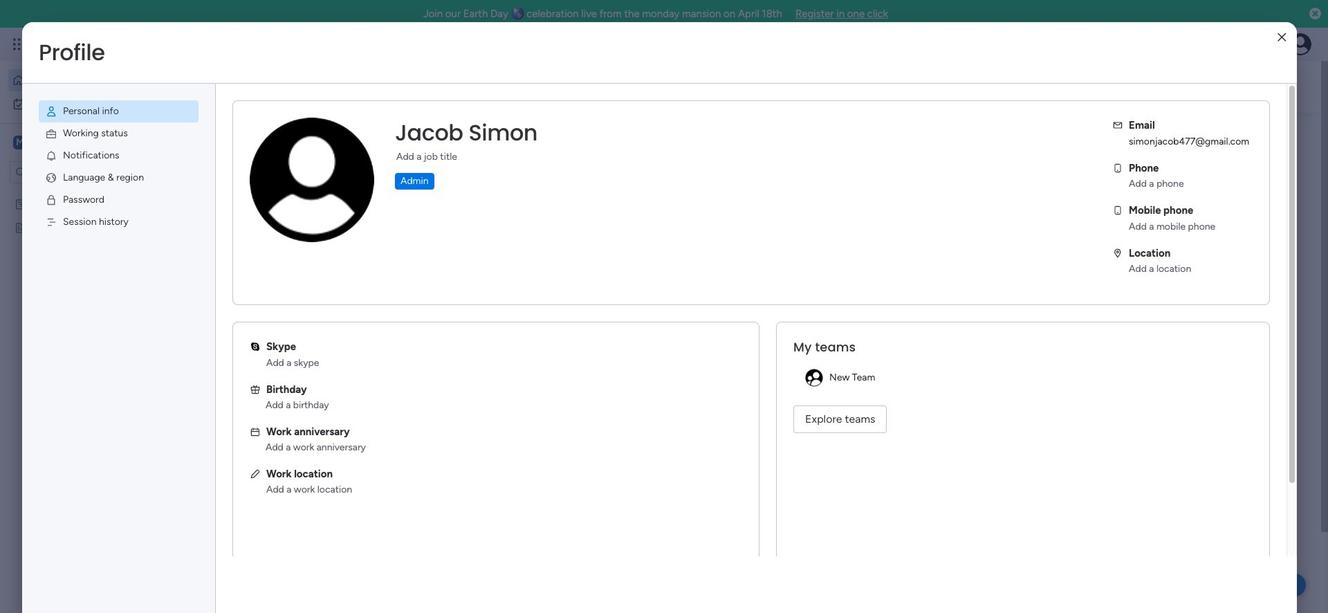 Task type: vqa. For each thing, say whether or not it's contained in the screenshot.
6th menu item from the top of the the Menu MENU
yes



Task type: describe. For each thing, give the bounding box(es) containing it.
5 menu item from the top
[[39, 189, 199, 211]]

getting started element
[[1059, 358, 1266, 413]]

6 menu item from the top
[[39, 211, 199, 233]]

1 menu item from the top
[[39, 100, 199, 122]]

4 menu item from the top
[[39, 167, 199, 189]]

templates image image
[[1071, 132, 1254, 228]]

roy mann image
[[288, 405, 316, 433]]

personal info image
[[45, 105, 57, 118]]

v2 bolt switch image
[[1178, 79, 1186, 94]]

workspace selection element
[[13, 134, 116, 152]]

3 menu item from the top
[[39, 145, 199, 167]]

working status image
[[45, 127, 57, 140]]

menu menu
[[22, 84, 215, 250]]

notifications image
[[45, 149, 57, 162]]



Task type: locate. For each thing, give the bounding box(es) containing it.
workspace image
[[13, 135, 27, 150]]

close update feed (inbox) image
[[255, 357, 272, 374]]

1 component image from the left
[[273, 302, 285, 315]]

language & region image
[[45, 172, 57, 184]]

v2 user feedback image
[[1070, 79, 1080, 95]]

session history image
[[45, 216, 57, 228]]

None field
[[392, 118, 541, 147]]

close recently visited image
[[255, 140, 272, 157]]

close image
[[1278, 32, 1287, 43]]

menu item
[[39, 100, 199, 122], [39, 122, 199, 145], [39, 145, 199, 167], [39, 167, 199, 189], [39, 189, 199, 211], [39, 211, 199, 233]]

help center element
[[1059, 425, 1266, 480]]

list box
[[0, 189, 176, 426]]

jacob simon image
[[1290, 33, 1312, 55]]

2 component image from the left
[[463, 302, 476, 315]]

quick search results list box
[[255, 157, 1026, 340]]

password image
[[45, 194, 57, 206]]

1 horizontal spatial component image
[[463, 302, 476, 315]]

Search in workspace field
[[29, 164, 116, 180]]

option
[[8, 69, 168, 91], [8, 93, 168, 115], [0, 191, 176, 194], [794, 367, 1253, 389]]

component image
[[273, 302, 285, 315], [463, 302, 476, 315]]

0 horizontal spatial component image
[[273, 302, 285, 315]]

2 menu item from the top
[[39, 122, 199, 145]]

select product image
[[12, 37, 26, 51]]



